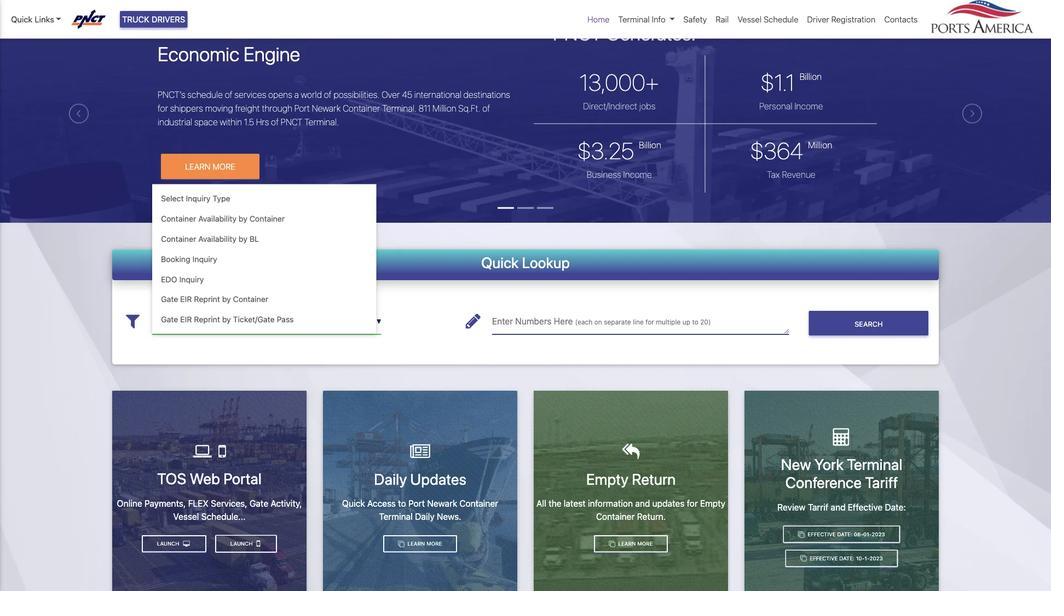 Task type: describe. For each thing, give the bounding box(es) containing it.
pnct's schedule of services opens a world of possibilities.                                 over 45 international destinations for shippers moving freight through port newark container terminal.                                 811 million sq.ft. of industrial space within 1.5 hrs of pnct terminal.
[[158, 89, 510, 127]]

811
[[419, 103, 431, 114]]

possibilities.
[[334, 89, 380, 100]]

learn for empty return
[[619, 541, 636, 547]]

learn inside "button"
[[185, 162, 211, 172]]

booking inquiry
[[161, 255, 217, 264]]

world
[[301, 89, 322, 100]]

to inside enter numbers here (each on separate line for multiple up to 20)
[[692, 319, 699, 326]]

$1.1
[[761, 69, 795, 96]]

more for empty return
[[638, 541, 653, 547]]

generates:
[[606, 21, 696, 45]]

opens
[[268, 89, 292, 100]]

home link
[[583, 9, 614, 30]]

direct/indirect
[[583, 101, 638, 112]]

terminal info
[[619, 14, 666, 24]]

desktop image
[[183, 541, 190, 547]]

for inside all the latest information and updates for empty container return.
[[687, 499, 698, 509]]

0 vertical spatial date:
[[885, 503, 906, 513]]

safety link
[[679, 9, 712, 30]]

reprint for ticket/gate
[[194, 315, 220, 324]]

driver registration
[[808, 14, 876, 24]]

of down destinations
[[483, 103, 490, 114]]

safety
[[684, 14, 707, 24]]

by down "gate eir reprint by container"
[[222, 315, 231, 324]]

gate inside 'online payments, flex services, gate activity, vessel schedule...'
[[250, 499, 268, 509]]

driver registration link
[[803, 9, 880, 30]]

effective date: 10-1-2023
[[809, 556, 883, 562]]

0 vertical spatial pnct
[[553, 21, 602, 45]]

$364 million
[[750, 137, 833, 164]]

0 horizontal spatial empty
[[586, 470, 629, 488]]

0 vertical spatial terminal.
[[382, 103, 417, 114]]

rail link
[[712, 9, 734, 30]]

flex
[[188, 499, 209, 509]]

tax revenue
[[767, 170, 816, 180]]

empty inside all the latest information and updates for empty container return.
[[700, 499, 726, 509]]

clone image for new york terminal conference tariff
[[799, 532, 805, 538]]

$3.25 billion
[[578, 137, 661, 164]]

of up moving
[[225, 89, 233, 100]]

pnct inside pnct's schedule of services opens a world of possibilities.                                 over 45 international destinations for shippers moving freight through port newark container terminal.                                 811 million sq.ft. of industrial space within 1.5 hrs of pnct terminal.
[[281, 117, 303, 127]]

gate for gate eir reprint by container
[[161, 295, 178, 304]]

for inside pnct's schedule of services opens a world of possibilities.                                 over 45 international destinations for shippers moving freight through port newark container terminal.                                 811 million sq.ft. of industrial space within 1.5 hrs of pnct terminal.
[[158, 103, 168, 114]]

port inside pnct's schedule of services opens a world of possibilities.                                 over 45 international destinations for shippers moving freight through port newark container terminal.                                 811 million sq.ft. of industrial space within 1.5 hrs of pnct terminal.
[[294, 103, 310, 114]]

container inside all the latest information and updates for empty container return.
[[596, 512, 635, 522]]

tax
[[767, 170, 780, 180]]

empty return
[[586, 470, 676, 488]]

pnct generates:
[[553, 21, 696, 45]]

through
[[262, 103, 292, 114]]

schedule
[[764, 14, 799, 24]]

gate eir reprint by ticket/gate pass
[[161, 315, 294, 324]]

york
[[815, 456, 844, 474]]

personal income
[[760, 101, 823, 112]]

income for $3.25
[[624, 170, 652, 180]]

quick links
[[11, 14, 54, 24]]

updates
[[653, 499, 685, 509]]

vessel inside 'online payments, flex services, gate activity, vessel schedule...'
[[173, 512, 199, 522]]

billion for $3.25
[[639, 140, 661, 150]]

a
[[294, 89, 299, 100]]

gate for gate eir reprint by ticket/gate pass
[[161, 315, 178, 324]]

moving
[[205, 103, 233, 114]]

by up gate eir reprint by ticket/gate pass
[[222, 295, 231, 304]]

services
[[235, 89, 266, 100]]

inquiry for select
[[186, 194, 211, 204]]

economic engine
[[158, 42, 300, 66]]

20)
[[701, 319, 711, 326]]

1 vertical spatial terminal.
[[305, 117, 339, 127]]

tos
[[157, 470, 186, 488]]

45
[[402, 89, 412, 100]]

news.
[[437, 512, 461, 522]]

learn for daily updates
[[408, 541, 425, 547]]

schedule...
[[201, 512, 246, 522]]

more for daily updates
[[427, 541, 442, 547]]

the
[[549, 499, 562, 509]]

(each
[[575, 319, 593, 326]]

$1.1 billion
[[761, 69, 822, 96]]

daily updates
[[374, 470, 467, 488]]

updates
[[410, 470, 467, 488]]

jobs
[[640, 101, 656, 112]]

quick lookup
[[481, 254, 570, 272]]

truck drivers
[[122, 14, 185, 24]]

terminal inside 'link'
[[619, 14, 650, 24]]

reprint for container
[[194, 295, 220, 304]]

activity,
[[271, 499, 302, 509]]

million inside pnct's schedule of services opens a world of possibilities.                                 over 45 international destinations for shippers moving freight through port newark container terminal.                                 811 million sq.ft. of industrial space within 1.5 hrs of pnct terminal.
[[433, 103, 457, 114]]

portal
[[223, 470, 262, 488]]

container inside pnct's schedule of services opens a world of possibilities.                                 over 45 international destinations for shippers moving freight through port newark container terminal.                                 811 million sq.ft. of industrial space within 1.5 hrs of pnct terminal.
[[343, 103, 380, 114]]

terminal inside new york terminal conference tariff
[[847, 456, 903, 474]]

info
[[652, 14, 666, 24]]

tos web portal
[[157, 470, 262, 488]]

▼
[[377, 318, 382, 326]]

numbers
[[515, 317, 552, 327]]

clone image for empty return
[[609, 541, 615, 547]]

income for $1.1
[[795, 101, 823, 112]]

container up ticket/gate on the left
[[233, 295, 268, 304]]

eir for gate eir reprint by ticket/gate pass
[[180, 315, 192, 324]]

pass
[[277, 315, 294, 324]]

$3.25
[[578, 137, 634, 164]]

newark inside pnct's schedule of services opens a world of possibilities.                                 over 45 international destinations for shippers moving freight through port newark container terminal.                                 811 million sq.ft. of industrial space within 1.5 hrs of pnct terminal.
[[312, 103, 341, 114]]

1 launch link from the left
[[215, 536, 277, 553]]

truck
[[122, 14, 149, 24]]

inquiry for booking
[[193, 255, 217, 264]]

web
[[190, 470, 220, 488]]

up
[[683, 319, 691, 326]]

01-
[[864, 532, 872, 538]]

terminal info link
[[614, 9, 679, 30]]

effective for effective date: 06-01-2023
[[808, 532, 836, 538]]

separate
[[604, 319, 631, 326]]

sq.ft.
[[459, 103, 481, 114]]

launch for desktop image
[[157, 541, 181, 547]]

ticket/gate
[[233, 315, 275, 324]]

lookup
[[522, 254, 570, 272]]

online
[[117, 499, 142, 509]]



Task type: vqa. For each thing, say whether or not it's contained in the screenshot.


Task type: locate. For each thing, give the bounding box(es) containing it.
effective down tarrif
[[808, 532, 836, 538]]

mobile image
[[257, 540, 260, 549]]

inquiry
[[186, 194, 211, 204], [193, 255, 217, 264], [179, 275, 204, 284]]

learn more down quick access to port newark container terminal daily news.
[[406, 541, 442, 547]]

inquiry down booking inquiry
[[179, 275, 204, 284]]

container availability by container
[[161, 214, 285, 224]]

learn more down return.
[[617, 541, 653, 547]]

of right hrs
[[271, 117, 279, 127]]

container
[[343, 103, 380, 114], [161, 214, 196, 224], [250, 214, 285, 224], [161, 235, 196, 244], [233, 295, 268, 304], [460, 499, 498, 509], [596, 512, 635, 522]]

launch for 'mobile' icon on the bottom of page
[[230, 541, 254, 547]]

0 horizontal spatial learn more link
[[383, 536, 457, 553]]

0 vertical spatial effective
[[848, 503, 883, 513]]

all
[[537, 499, 547, 509]]

date: left 06-
[[838, 532, 853, 538]]

inquiry for edo
[[179, 275, 204, 284]]

2 horizontal spatial terminal
[[847, 456, 903, 474]]

newark inside quick access to port newark container terminal daily news.
[[427, 499, 457, 509]]

0 horizontal spatial clone image
[[398, 541, 405, 547]]

more inside "button"
[[213, 162, 235, 172]]

eir down edo inquiry
[[180, 295, 192, 304]]

availability down "type" at the top left
[[198, 214, 237, 224]]

1 vertical spatial for
[[646, 319, 654, 326]]

bl
[[250, 235, 259, 244]]

inquiry left "type" at the top left
[[186, 194, 211, 204]]

and
[[636, 499, 650, 509], [831, 503, 846, 513]]

1 vertical spatial income
[[624, 170, 652, 180]]

1 horizontal spatial terminal
[[619, 14, 650, 24]]

newark down world
[[312, 103, 341, 114]]

tariff
[[865, 474, 898, 492]]

2023
[[872, 532, 885, 538], [870, 556, 883, 562]]

container inside quick access to port newark container terminal daily news.
[[460, 499, 498, 509]]

0 vertical spatial port
[[294, 103, 310, 114]]

2 horizontal spatial more
[[638, 541, 653, 547]]

multiple
[[656, 319, 681, 326]]

quick
[[11, 14, 33, 24], [481, 254, 519, 272], [342, 499, 365, 509]]

0 horizontal spatial more
[[213, 162, 235, 172]]

launch link down payments,
[[142, 536, 206, 553]]

2 horizontal spatial for
[[687, 499, 698, 509]]

0 horizontal spatial terminal
[[379, 512, 413, 522]]

learn
[[185, 162, 211, 172], [408, 541, 425, 547], [619, 541, 636, 547]]

13,000+ direct/indirect jobs
[[580, 69, 659, 112]]

conference
[[786, 474, 862, 492]]

2023 inside 'effective date: 10-1-2023' link
[[870, 556, 883, 562]]

container down the information
[[596, 512, 635, 522]]

contacts link
[[880, 9, 923, 30]]

income down $3.25 billion
[[624, 170, 652, 180]]

0 horizontal spatial learn more
[[185, 162, 235, 172]]

None text field
[[492, 308, 790, 335]]

vessel schedule
[[738, 14, 799, 24]]

million inside $364 million
[[808, 140, 833, 150]]

1 horizontal spatial to
[[692, 319, 699, 326]]

international
[[414, 89, 462, 100]]

launch link down schedule... at left
[[215, 536, 277, 553]]

learn more inside "button"
[[185, 162, 235, 172]]

1 horizontal spatial pnct
[[553, 21, 602, 45]]

vessel
[[738, 14, 762, 24], [173, 512, 199, 522]]

all the latest information and updates for empty container return.
[[537, 499, 726, 522]]

income down $1.1 billion in the right top of the page
[[795, 101, 823, 112]]

0 vertical spatial to
[[692, 319, 699, 326]]

terminal
[[619, 14, 650, 24], [847, 456, 903, 474], [379, 512, 413, 522]]

payments,
[[145, 499, 186, 509]]

billion inside $1.1 billion
[[800, 72, 822, 82]]

1 vertical spatial to
[[398, 499, 406, 509]]

0 vertical spatial eir
[[180, 295, 192, 304]]

learn more up "type" at the top left
[[185, 162, 235, 172]]

0 vertical spatial for
[[158, 103, 168, 114]]

1 horizontal spatial port
[[409, 499, 425, 509]]

1 vertical spatial million
[[808, 140, 833, 150]]

1 vertical spatial newark
[[427, 499, 457, 509]]

0 horizontal spatial pnct
[[281, 117, 303, 127]]

availability for bl
[[198, 235, 237, 244]]

2 availability from the top
[[198, 235, 237, 244]]

and up return.
[[636, 499, 650, 509]]

1 vertical spatial eir
[[180, 315, 192, 324]]

quick inside 'link'
[[11, 14, 33, 24]]

0 horizontal spatial to
[[398, 499, 406, 509]]

home
[[588, 14, 610, 24]]

container up booking
[[161, 235, 196, 244]]

1 horizontal spatial billion
[[800, 72, 822, 82]]

clone image inside effective date: 06-01-2023 link
[[799, 532, 805, 538]]

by up 'container availability by bl'
[[239, 214, 248, 224]]

quick left access
[[342, 499, 365, 509]]

quick inside quick access to port newark container terminal daily news.
[[342, 499, 365, 509]]

2 eir from the top
[[180, 315, 192, 324]]

by left bl
[[239, 235, 248, 244]]

freight
[[235, 103, 260, 114]]

2 horizontal spatial clone image
[[799, 532, 805, 538]]

alert
[[0, 0, 1052, 4]]

1 horizontal spatial learn more link
[[594, 536, 668, 553]]

2 vertical spatial gate
[[250, 499, 268, 509]]

1 vertical spatial empty
[[700, 499, 726, 509]]

booking
[[161, 255, 190, 264]]

1 horizontal spatial vessel
[[738, 14, 762, 24]]

income
[[795, 101, 823, 112], [624, 170, 652, 180]]

for down pnct's
[[158, 103, 168, 114]]

billion right $1.1
[[800, 72, 822, 82]]

more down news.
[[427, 541, 442, 547]]

1 vertical spatial pnct
[[281, 117, 303, 127]]

0 horizontal spatial for
[[158, 103, 168, 114]]

1 vertical spatial 2023
[[870, 556, 883, 562]]

learn more button
[[161, 154, 260, 180]]

review tarrif and effective date:
[[778, 503, 906, 513]]

empty up the information
[[586, 470, 629, 488]]

terminal. down 45
[[382, 103, 417, 114]]

1 horizontal spatial income
[[795, 101, 823, 112]]

2 reprint from the top
[[194, 315, 220, 324]]

access
[[367, 499, 396, 509]]

launch left 'mobile' icon on the bottom of page
[[230, 541, 254, 547]]

million up revenue
[[808, 140, 833, 150]]

0 vertical spatial 2023
[[872, 532, 885, 538]]

0 horizontal spatial quick
[[11, 14, 33, 24]]

1 vertical spatial gate
[[161, 315, 178, 324]]

2 vertical spatial inquiry
[[179, 275, 204, 284]]

learn more link for return
[[594, 536, 668, 553]]

container up bl
[[250, 214, 285, 224]]

newark up news.
[[427, 499, 457, 509]]

learn more link for updates
[[383, 536, 457, 553]]

learn more
[[185, 162, 235, 172], [406, 541, 442, 547], [617, 541, 653, 547]]

2 vertical spatial effective
[[810, 556, 838, 562]]

0 vertical spatial terminal
[[619, 14, 650, 24]]

quick left the links
[[11, 14, 33, 24]]

select inquiry type
[[161, 194, 230, 204]]

13,000+
[[580, 69, 659, 96]]

welcome to port newmark container terminal image
[[0, 4, 1052, 285]]

1 horizontal spatial quick
[[342, 499, 365, 509]]

1 horizontal spatial launch link
[[215, 536, 277, 553]]

1 horizontal spatial terminal.
[[382, 103, 417, 114]]

quick links link
[[11, 13, 61, 25]]

1 learn more link from the left
[[383, 536, 457, 553]]

1 horizontal spatial daily
[[415, 512, 435, 522]]

rail
[[716, 14, 729, 24]]

0 horizontal spatial billion
[[639, 140, 661, 150]]

0 horizontal spatial and
[[636, 499, 650, 509]]

more down return.
[[638, 541, 653, 547]]

to inside quick access to port newark container terminal daily news.
[[398, 499, 406, 509]]

1 vertical spatial port
[[409, 499, 425, 509]]

billion down jobs
[[639, 140, 661, 150]]

2 horizontal spatial learn more
[[617, 541, 653, 547]]

1 horizontal spatial million
[[808, 140, 833, 150]]

availability for container
[[198, 214, 237, 224]]

for right line in the bottom right of the page
[[646, 319, 654, 326]]

0 vertical spatial empty
[[586, 470, 629, 488]]

2023 right 06-
[[872, 532, 885, 538]]

terminal down access
[[379, 512, 413, 522]]

reprint down "gate eir reprint by container"
[[194, 315, 220, 324]]

business
[[587, 170, 621, 180]]

1 horizontal spatial clone image
[[609, 541, 615, 547]]

2 vertical spatial date:
[[840, 556, 855, 562]]

new york terminal conference tariff
[[781, 456, 903, 492]]

enter
[[492, 317, 513, 327]]

learn more for daily updates
[[406, 541, 442, 547]]

empty right updates
[[700, 499, 726, 509]]

port down the a
[[294, 103, 310, 114]]

quick for quick lookup
[[481, 254, 519, 272]]

edo inquiry
[[161, 275, 204, 284]]

None text field
[[152, 308, 382, 335]]

to right access
[[398, 499, 406, 509]]

container down possibilities.
[[343, 103, 380, 114]]

1 horizontal spatial launch
[[230, 541, 254, 547]]

launch left desktop image
[[157, 541, 181, 547]]

2 launch link from the left
[[142, 536, 206, 553]]

daily up access
[[374, 470, 407, 488]]

on
[[595, 319, 602, 326]]

inquiry down 'container availability by bl'
[[193, 255, 217, 264]]

learn down quick access to port newark container terminal daily news.
[[408, 541, 425, 547]]

$364
[[750, 137, 804, 164]]

services,
[[211, 499, 247, 509]]

vessel schedule link
[[734, 9, 803, 30]]

0 horizontal spatial learn
[[185, 162, 211, 172]]

return.
[[637, 512, 666, 522]]

1 vertical spatial vessel
[[173, 512, 199, 522]]

effective date: 06-01-2023
[[806, 532, 885, 538]]

clone image down all the latest information and updates for empty container return.
[[609, 541, 615, 547]]

clone image
[[801, 556, 807, 562]]

availability
[[198, 214, 237, 224], [198, 235, 237, 244]]

quick left lookup
[[481, 254, 519, 272]]

2023 for 1-
[[870, 556, 883, 562]]

select
[[161, 194, 184, 204]]

2023 for 01-
[[872, 532, 885, 538]]

0 vertical spatial availability
[[198, 214, 237, 224]]

revenue
[[782, 170, 816, 180]]

0 horizontal spatial vessel
[[173, 512, 199, 522]]

port inside quick access to port newark container terminal daily news.
[[409, 499, 425, 509]]

1 vertical spatial inquiry
[[193, 255, 217, 264]]

0 vertical spatial daily
[[374, 470, 407, 488]]

vessel down flex
[[173, 512, 199, 522]]

terminal up tariff
[[847, 456, 903, 474]]

gate eir reprint by container
[[161, 295, 268, 304]]

gate
[[161, 295, 178, 304], [161, 315, 178, 324], [250, 499, 268, 509]]

quick access to port newark container terminal daily news.
[[342, 499, 498, 522]]

personal
[[760, 101, 793, 112]]

of
[[225, 89, 233, 100], [324, 89, 332, 100], [483, 103, 490, 114], [271, 117, 279, 127]]

contacts
[[885, 14, 918, 24]]

1 vertical spatial effective
[[808, 532, 836, 538]]

0 horizontal spatial launch link
[[142, 536, 206, 553]]

within
[[220, 117, 242, 127]]

port down daily updates
[[409, 499, 425, 509]]

for right updates
[[687, 499, 698, 509]]

date: down tariff
[[885, 503, 906, 513]]

1 horizontal spatial empty
[[700, 499, 726, 509]]

1 reprint from the top
[[194, 295, 220, 304]]

and inside all the latest information and updates for empty container return.
[[636, 499, 650, 509]]

0 vertical spatial quick
[[11, 14, 33, 24]]

destinations
[[464, 89, 510, 100]]

business income
[[587, 170, 652, 180]]

2 horizontal spatial quick
[[481, 254, 519, 272]]

million
[[433, 103, 457, 114], [808, 140, 833, 150]]

registration
[[832, 14, 876, 24]]

1.5
[[244, 117, 254, 127]]

latest
[[564, 499, 586, 509]]

2 vertical spatial terminal
[[379, 512, 413, 522]]

0 horizontal spatial income
[[624, 170, 652, 180]]

1 horizontal spatial for
[[646, 319, 654, 326]]

1 vertical spatial reprint
[[194, 315, 220, 324]]

0 vertical spatial vessel
[[738, 14, 762, 24]]

billion inside $3.25 billion
[[639, 140, 661, 150]]

date: left 10-
[[840, 556, 855, 562]]

1 horizontal spatial learn more
[[406, 541, 442, 547]]

date: for 1-
[[840, 556, 855, 562]]

new
[[781, 456, 811, 474]]

and right tarrif
[[831, 503, 846, 513]]

reprint up gate eir reprint by ticket/gate pass
[[194, 295, 220, 304]]

type
[[213, 194, 230, 204]]

1 vertical spatial quick
[[481, 254, 519, 272]]

1 vertical spatial date:
[[838, 532, 853, 538]]

1 horizontal spatial more
[[427, 541, 442, 547]]

container up news.
[[460, 499, 498, 509]]

vessel right rail 'link'
[[738, 14, 762, 24]]

daily inside quick access to port newark container terminal daily news.
[[415, 512, 435, 522]]

1 vertical spatial billion
[[639, 140, 661, 150]]

0 horizontal spatial daily
[[374, 470, 407, 488]]

clone image
[[799, 532, 805, 538], [398, 541, 405, 547], [609, 541, 615, 547]]

effective
[[848, 503, 883, 513], [808, 532, 836, 538], [810, 556, 838, 562]]

2 vertical spatial quick
[[342, 499, 365, 509]]

to right up
[[692, 319, 699, 326]]

0 vertical spatial million
[[433, 103, 457, 114]]

truck drivers link
[[120, 11, 187, 28]]

learn more link down all the latest information and updates for empty container return.
[[594, 536, 668, 553]]

clone image up clone image
[[799, 532, 805, 538]]

1 horizontal spatial learn
[[408, 541, 425, 547]]

1 vertical spatial availability
[[198, 235, 237, 244]]

more
[[213, 162, 235, 172], [427, 541, 442, 547], [638, 541, 653, 547]]

line
[[633, 319, 644, 326]]

0 horizontal spatial port
[[294, 103, 310, 114]]

0 horizontal spatial million
[[433, 103, 457, 114]]

1 horizontal spatial newark
[[427, 499, 457, 509]]

container down select
[[161, 214, 196, 224]]

clone image for daily updates
[[398, 541, 405, 547]]

0 vertical spatial newark
[[312, 103, 341, 114]]

quick for quick links
[[11, 14, 33, 24]]

driver
[[808, 14, 830, 24]]

2023 inside effective date: 06-01-2023 link
[[872, 532, 885, 538]]

terminal inside quick access to port newark container terminal daily news.
[[379, 512, 413, 522]]

review
[[778, 503, 806, 513]]

vessel inside vessel schedule link
[[738, 14, 762, 24]]

for inside enter numbers here (each on separate line for multiple up to 20)
[[646, 319, 654, 326]]

1 eir from the top
[[180, 295, 192, 304]]

0 horizontal spatial launch
[[157, 541, 181, 547]]

daily left news.
[[415, 512, 435, 522]]

2 learn more link from the left
[[594, 536, 668, 553]]

learn more link down quick access to port newark container terminal daily news.
[[383, 536, 457, 553]]

quick for quick access to port newark container terminal daily news.
[[342, 499, 365, 509]]

2 vertical spatial for
[[687, 499, 698, 509]]

clone image down quick access to port newark container terminal daily news.
[[398, 541, 405, 547]]

learn down all the latest information and updates for empty container return.
[[619, 541, 636, 547]]

more up "type" at the top left
[[213, 162, 235, 172]]

10-
[[856, 556, 865, 562]]

million down the "international"
[[433, 103, 457, 114]]

learn up select inquiry type at top
[[185, 162, 211, 172]]

effective for effective date: 10-1-2023
[[810, 556, 838, 562]]

effective date: 10-1-2023 link
[[786, 550, 898, 568]]

search button
[[809, 311, 929, 336]]

reprint
[[194, 295, 220, 304], [194, 315, 220, 324]]

0 vertical spatial inquiry
[[186, 194, 211, 204]]

1 availability from the top
[[198, 214, 237, 224]]

0 vertical spatial gate
[[161, 295, 178, 304]]

0 vertical spatial reprint
[[194, 295, 220, 304]]

terminal. down world
[[305, 117, 339, 127]]

effective date: 06-01-2023 link
[[784, 526, 901, 544]]

learn more for empty return
[[617, 541, 653, 547]]

terminal left info
[[619, 14, 650, 24]]

eir for gate eir reprint by container
[[180, 295, 192, 304]]

1 horizontal spatial and
[[831, 503, 846, 513]]

billion for $1.1
[[800, 72, 822, 82]]

eir down "gate eir reprint by container"
[[180, 315, 192, 324]]

availability down container availability by container
[[198, 235, 237, 244]]

container availability by bl
[[161, 235, 259, 244]]

2 horizontal spatial learn
[[619, 541, 636, 547]]

effective up 01-
[[848, 503, 883, 513]]

effective right clone image
[[810, 556, 838, 562]]

learn more link
[[383, 536, 457, 553], [594, 536, 668, 553]]

1 vertical spatial daily
[[415, 512, 435, 522]]

online payments, flex services, gate activity, vessel schedule...
[[117, 499, 302, 522]]

schedule
[[187, 89, 223, 100]]

0 vertical spatial billion
[[800, 72, 822, 82]]

0 horizontal spatial newark
[[312, 103, 341, 114]]

2023 right 10-
[[870, 556, 883, 562]]

date: for 01-
[[838, 532, 853, 538]]

1 vertical spatial terminal
[[847, 456, 903, 474]]

pnct
[[553, 21, 602, 45], [281, 117, 303, 127]]

of right world
[[324, 89, 332, 100]]



